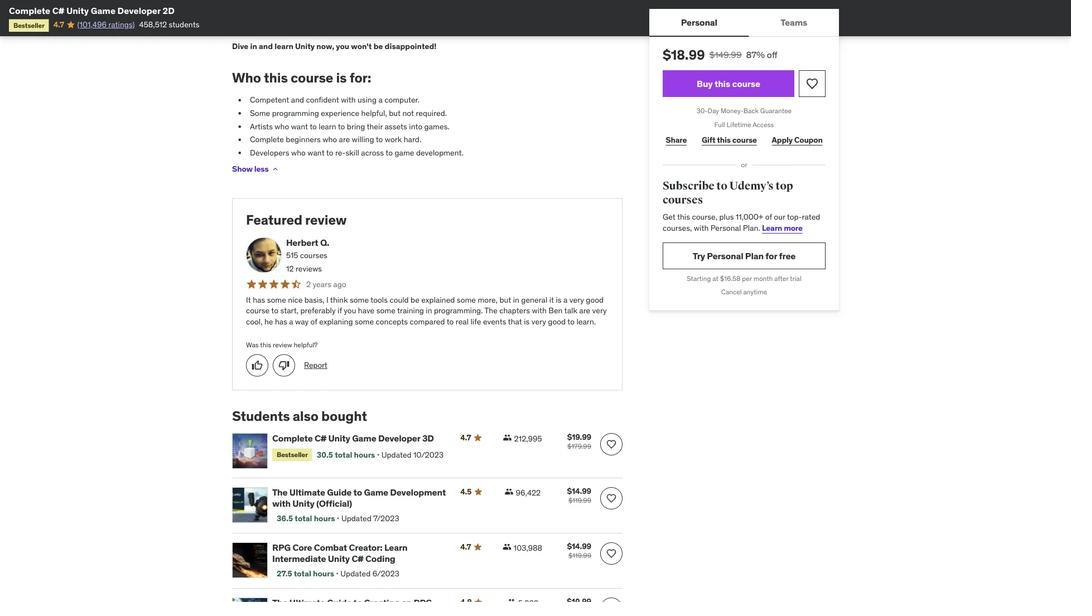 Task type: describe. For each thing, give the bounding box(es) containing it.
start,
[[281, 306, 299, 316]]

unity up the 30.5 total hours
[[329, 433, 350, 445]]

hours for combat
[[313, 569, 334, 579]]

helpful,
[[362, 108, 387, 118]]

way
[[295, 317, 309, 327]]

students
[[232, 408, 290, 425]]

with inside it has some nice basis, i think some tools could be explained some more, but in general it is a very good course to start, preferably if you have some training in programming. the chapters with ben talk are very cool, he has a way of explaning some concepts compared to real life events that is very good to learn.
[[532, 306, 547, 316]]

updated for game
[[342, 514, 372, 524]]

month
[[754, 274, 773, 283]]

course for buy this course
[[733, 78, 761, 89]]

updated 10/2023
[[382, 450, 444, 460]]

c# for complete c# unity game developer 3d
[[315, 433, 327, 445]]

0 vertical spatial wishlist image
[[806, 77, 820, 90]]

0 horizontal spatial is
[[336, 69, 347, 86]]

complete c# unity game developer 2d
[[9, 5, 175, 16]]

computer.
[[385, 95, 420, 105]]

free
[[780, 250, 796, 262]]

course for gift this course
[[733, 135, 757, 145]]

30-
[[697, 106, 708, 115]]

cool,
[[246, 317, 263, 327]]

learn inside competent and confident with using a computer. some programming experience helpful, but not required. artists who want to learn to bring their assets into games. complete beginners who are willing to work hard. developers who want to re-skill across to game development.
[[319, 121, 336, 131]]

to down their
[[376, 134, 383, 145]]

1 vertical spatial wishlist image
[[606, 549, 617, 560]]

programming.
[[434, 306, 483, 316]]

gift this course
[[702, 135, 757, 145]]

0 vertical spatial bestseller
[[13, 21, 45, 30]]

bought
[[322, 408, 367, 425]]

featured review
[[246, 212, 347, 229]]

to down talk
[[568, 317, 575, 327]]

competent and confident with using a computer. some programming experience helpful, but not required. artists who want to learn to bring their assets into games. complete beginners who are willing to work hard. developers who want to re-skill across to game development.
[[250, 95, 464, 158]]

learn more
[[763, 223, 803, 233]]

an
[[606, 15, 615, 25]]

the inside it has some nice basis, i think some tools could be explained some more, but in general it is a very good course to start, preferably if you have some training in programming. the chapters with ben talk are very cool, he has a way of explaning some concepts compared to real life events that is very good to learn.
[[485, 306, 498, 316]]

2 horizontal spatial if
[[577, 15, 581, 25]]

it
[[550, 295, 554, 305]]

work
[[385, 134, 402, 145]]

0 vertical spatial total
[[335, 450, 352, 460]]

with inside get this course, plus 11,000+ of our top-rated courses, with personal plan.
[[694, 223, 709, 233]]

complete c# unity game developer 3d
[[272, 433, 434, 445]]

some up have at the left of the page
[[350, 295, 369, 305]]

with inside competent and confident with using a computer. some programming experience helpful, but not required. artists who want to learn to bring their assets into games. complete beginners who are willing to work hard. developers who want to re-skill across to game development.
[[341, 95, 356, 105]]

$149.99
[[710, 49, 742, 60]]

2 vertical spatial personal
[[707, 250, 744, 262]]

complete c# unity game developer 3d link
[[272, 433, 447, 445]]

or
[[742, 161, 748, 169]]

game for 3d
[[352, 433, 377, 445]]

learn more link
[[763, 223, 803, 233]]

buy this course button
[[663, 70, 795, 97]]

are inside competent and confident with using a computer. some programming experience helpful, but not required. artists who want to learn to bring their assets into games. complete beginners who are willing to work hard. developers who want to re-skill across to game development.
[[339, 134, 350, 145]]

0 horizontal spatial teach
[[271, 26, 291, 36]]

learn inside if you're a complete beginner, we'll teach you all the coding and game design principles you'll need. if you're an artist, we'll teach you to bring your assets to life. if you're a coder, we'll teach you game design principles. dive in and learn unity now, you won't be disappointed!
[[275, 41, 294, 51]]

updated for learn
[[341, 569, 371, 579]]

complete for complete c# unity game developer 2d
[[9, 5, 50, 16]]

1 vertical spatial design
[[533, 26, 557, 36]]

to down "beginner,"
[[307, 26, 314, 36]]

your
[[336, 26, 351, 36]]

0 vertical spatial hours
[[354, 450, 375, 460]]

who
[[232, 69, 261, 86]]

0 horizontal spatial we'll
[[254, 26, 269, 36]]

2 horizontal spatial is
[[556, 295, 562, 305]]

6/2023
[[373, 569, 400, 579]]

game inside competent and confident with using a computer. some programming experience helpful, but not required. artists who want to learn to bring their assets into games. complete beginners who are willing to work hard. developers who want to re-skill across to game development.
[[395, 148, 415, 158]]

off
[[768, 49, 778, 60]]

ago
[[333, 279, 347, 289]]

get this course, plus 11,000+ of our top-rated courses, with personal plan.
[[663, 212, 821, 233]]

a left complete
[[262, 15, 266, 25]]

skill
[[346, 148, 359, 158]]

rated
[[803, 212, 821, 222]]

also
[[293, 408, 319, 425]]

hours for guide
[[314, 514, 335, 524]]

preferably
[[301, 306, 336, 316]]

0 vertical spatial review
[[305, 212, 347, 229]]

combat
[[314, 543, 347, 554]]

have
[[358, 306, 375, 316]]

mark as helpful image
[[252, 360, 263, 371]]

0 vertical spatial 4.7
[[53, 19, 64, 30]]

if
[[338, 306, 342, 316]]

0 vertical spatial good
[[586, 295, 604, 305]]

personal inside button
[[681, 16, 718, 28]]

starting
[[687, 274, 711, 283]]

herbert quijano acuña image
[[246, 237, 282, 273]]

30-day money-back guarantee full lifetime access
[[697, 106, 792, 129]]

herbert
[[286, 237, 319, 248]]

wishlist image for 3d
[[606, 439, 617, 451]]

30.5 total hours
[[317, 450, 375, 460]]

game inside the ultimate guide to game development with unity (official)
[[364, 487, 389, 499]]

0 vertical spatial game
[[453, 15, 473, 25]]

1 horizontal spatial if
[[400, 26, 405, 36]]

xsmall image
[[503, 434, 512, 443]]

1 horizontal spatial very
[[570, 295, 584, 305]]

$119.99 for the ultimate guide to game development with unity (official)
[[569, 497, 592, 506]]

courses inside herbert q. 515 courses 12 reviews
[[300, 251, 328, 261]]

27.5 total hours
[[277, 569, 334, 579]]

learn inside rpg core combat creator: learn intermediate unity c# coding
[[385, 543, 408, 554]]

apply
[[772, 135, 793, 145]]

full
[[715, 120, 726, 129]]

buy
[[697, 78, 713, 89]]

a up talk
[[564, 295, 568, 305]]

tools
[[371, 295, 388, 305]]

1 vertical spatial game
[[512, 26, 531, 36]]

some up start,
[[267, 295, 286, 305]]

try
[[693, 250, 706, 262]]

all
[[389, 15, 397, 25]]

2 vertical spatial who
[[291, 148, 306, 158]]

students also bought
[[232, 408, 367, 425]]

you down principles
[[498, 26, 510, 36]]

need.
[[555, 15, 575, 25]]

$14.99 for rpg core combat creator: learn intermediate unity c# coding
[[567, 542, 592, 552]]

2 vertical spatial in
[[426, 306, 432, 316]]

to inside subscribe to udemy's top courses
[[717, 179, 728, 193]]

but inside it has some nice basis, i think some tools could be explained some more, but in general it is a very good course to start, preferably if you have some training in programming. the chapters with ben talk are very cool, he has a way of explaning some concepts compared to real life events that is very good to learn.
[[500, 295, 512, 305]]

unity inside if you're a complete beginner, we'll teach you all the coding and game design principles you'll need. if you're an artist, we'll teach you to bring your assets to life. if you're a coder, we'll teach you game design principles. dive in and learn unity now, you won't be disappointed!
[[295, 41, 315, 51]]

the ultimate guide to game development with unity (official)
[[272, 487, 446, 510]]

assets inside if you're a complete beginner, we'll teach you all the coding and game design principles you'll need. if you're an artist, we'll teach you to bring your assets to life. if you're a coder, we'll teach you game design principles. dive in and learn unity now, you won't be disappointed!
[[353, 26, 375, 36]]

1 vertical spatial bestseller
[[277, 451, 308, 459]]

xsmall image inside show less button
[[271, 165, 280, 174]]

0 vertical spatial want
[[291, 121, 308, 131]]

a left "way"
[[289, 317, 293, 327]]

gift
[[702, 135, 716, 145]]

confident
[[306, 95, 339, 105]]

not
[[403, 108, 414, 118]]

the ultimate guide to game development with unity (official) link
[[272, 487, 447, 510]]

share
[[666, 135, 687, 145]]

0 horizontal spatial who
[[275, 121, 289, 131]]

to down work
[[386, 148, 393, 158]]

11,000+
[[736, 212, 764, 222]]

1 horizontal spatial we'll
[[337, 15, 352, 25]]

into
[[409, 121, 423, 131]]

10/2023
[[414, 450, 444, 460]]

q.
[[320, 237, 330, 248]]

herbert q. 515 courses 12 reviews
[[286, 237, 330, 274]]

subscribe
[[663, 179, 715, 193]]

top-
[[788, 212, 803, 222]]

explained
[[422, 295, 455, 305]]

0 horizontal spatial if
[[232, 15, 237, 25]]

report
[[304, 361, 328, 371]]

2 horizontal spatial we'll
[[459, 26, 474, 36]]

unity inside rpg core combat creator: learn intermediate unity c# coding
[[328, 553, 350, 565]]

1 vertical spatial who
[[323, 134, 337, 145]]

core
[[293, 543, 312, 554]]

course inside it has some nice basis, i think some tools could be explained some more, but in general it is a very good course to start, preferably if you have some training in programming. the chapters with ben talk are very cool, he has a way of explaning some concepts compared to real life events that is very good to learn.
[[246, 306, 270, 316]]

to left the life. at left top
[[377, 26, 384, 36]]

artists
[[250, 121, 273, 131]]

buy this course
[[697, 78, 761, 89]]

programming
[[272, 108, 319, 118]]

$16.58
[[721, 274, 741, 283]]

c# for complete c# unity game developer 2d
[[52, 5, 64, 16]]

could
[[390, 295, 409, 305]]

mark as unhelpful image
[[279, 360, 290, 371]]

2
[[306, 279, 311, 289]]

(official)
[[317, 498, 352, 510]]

complete inside competent and confident with using a computer. some programming experience helpful, but not required. artists who want to learn to bring their assets into games. complete beginners who are willing to work hard. developers who want to re-skill across to game development.
[[250, 134, 284, 145]]

1 vertical spatial has
[[275, 317, 287, 327]]

to left re-
[[326, 148, 334, 158]]

0 horizontal spatial has
[[253, 295, 265, 305]]

the inside the ultimate guide to game development with unity (official)
[[272, 487, 288, 499]]

2 horizontal spatial in
[[513, 295, 520, 305]]

updated 6/2023
[[341, 569, 400, 579]]

show less button
[[232, 158, 280, 181]]

0 horizontal spatial you're
[[239, 15, 260, 25]]

beginners
[[286, 134, 321, 145]]

ratings)
[[108, 19, 135, 30]]

96,422
[[516, 488, 541, 498]]

our
[[774, 212, 786, 222]]

talk
[[565, 306, 578, 316]]

more
[[784, 223, 803, 233]]

2 horizontal spatial you're
[[583, 15, 604, 25]]

some up concepts
[[377, 306, 396, 316]]

total for combat
[[294, 569, 311, 579]]

$18.99 $149.99 87% off
[[663, 46, 778, 63]]



Task type: vqa. For each thing, say whether or not it's contained in the screenshot.
If you're a complete beginner, we'll teach you all the coding and game design principles you'll need. If you're an artist, we'll teach you to bring your assets to life. If you're a coder, we'll teach you game design principles. Dive in and learn Unity now, you won't be disappointed!
yes



Task type: locate. For each thing, give the bounding box(es) containing it.
events
[[483, 317, 507, 327]]

0 horizontal spatial the
[[272, 487, 288, 499]]

and up 'programming'
[[291, 95, 304, 105]]

1 vertical spatial $14.99 $119.99
[[567, 542, 592, 561]]

1 horizontal spatial learn
[[763, 223, 783, 233]]

personal button
[[650, 9, 750, 36]]

2 vertical spatial complete
[[272, 433, 313, 445]]

creator:
[[349, 543, 383, 554]]

if you're a complete beginner, we'll teach you all the coding and game design principles you'll need. if you're an artist, we'll teach you to bring your assets to life. if you're a coder, we'll teach you game design principles. dive in and learn unity now, you won't be disappointed!
[[232, 15, 615, 51]]

re-
[[335, 148, 346, 158]]

developers
[[250, 148, 290, 158]]

$19.99
[[568, 433, 592, 443]]

we'll right artist, in the top of the page
[[254, 26, 269, 36]]

xsmall image left "103,988"
[[503, 543, 512, 552]]

think
[[330, 295, 348, 305]]

to up beginners
[[310, 121, 317, 131]]

2 vertical spatial game
[[364, 487, 389, 499]]

xsmall image right less
[[271, 165, 280, 174]]

a inside competent and confident with using a computer. some programming experience helpful, but not required. artists who want to learn to bring their assets into games. complete beginners who are willing to work hard. developers who want to re-skill across to game development.
[[379, 95, 383, 105]]

2 vertical spatial updated
[[341, 569, 371, 579]]

2 horizontal spatial teach
[[476, 26, 496, 36]]

2 horizontal spatial and
[[438, 15, 451, 25]]

competent
[[250, 95, 289, 105]]

at
[[713, 274, 719, 283]]

review up q.
[[305, 212, 347, 229]]

very
[[570, 295, 584, 305], [593, 306, 607, 316], [532, 317, 546, 327]]

you left all at the top
[[375, 15, 387, 25]]

tab list
[[650, 9, 840, 37]]

hours down (official)
[[314, 514, 335, 524]]

we'll up your
[[337, 15, 352, 25]]

assets up the "won't"
[[353, 26, 375, 36]]

1 horizontal spatial teach
[[354, 15, 373, 25]]

1 vertical spatial bring
[[347, 121, 365, 131]]

to right guide
[[354, 487, 362, 499]]

1 horizontal spatial developer
[[378, 433, 421, 445]]

wishlist image
[[606, 439, 617, 451], [606, 494, 617, 505]]

0 vertical spatial very
[[570, 295, 584, 305]]

and up 'coder,'
[[438, 15, 451, 25]]

$119.99 for rpg core combat creator: learn intermediate unity c# coding
[[569, 552, 592, 561]]

who up re-
[[323, 134, 337, 145]]

you'll
[[536, 15, 553, 25]]

wishlist image for development
[[606, 494, 617, 505]]

0 vertical spatial be
[[374, 41, 383, 51]]

coding
[[366, 553, 396, 565]]

xsmall image left 96,422
[[505, 488, 514, 497]]

1 horizontal spatial but
[[500, 295, 512, 305]]

rpg core combat creator: learn intermediate unity c# coding link
[[272, 543, 447, 565]]

2 horizontal spatial game
[[512, 26, 531, 36]]

but up chapters
[[500, 295, 512, 305]]

$14.99 right "103,988"
[[567, 542, 592, 552]]

1 vertical spatial very
[[593, 306, 607, 316]]

1 vertical spatial courses
[[300, 251, 328, 261]]

30.5
[[317, 450, 333, 460]]

0 vertical spatial c#
[[52, 5, 64, 16]]

1 vertical spatial good
[[548, 317, 566, 327]]

very up talk
[[570, 295, 584, 305]]

1 horizontal spatial in
[[426, 306, 432, 316]]

1 horizontal spatial game
[[453, 15, 473, 25]]

in inside if you're a complete beginner, we'll teach you all the coding and game design principles you'll need. if you're an artist, we'll teach you to bring your assets to life. if you're a coder, we'll teach you game design principles. dive in and learn unity now, you won't be disappointed!
[[250, 41, 257, 51]]

review up mark as unhelpful 'icon'
[[273, 341, 292, 350]]

some down have at the left of the page
[[355, 317, 374, 327]]

willing
[[352, 134, 374, 145]]

0 horizontal spatial learn
[[385, 543, 408, 554]]

you're down coding
[[407, 26, 428, 36]]

you're left an
[[583, 15, 604, 25]]

total for guide
[[295, 514, 312, 524]]

with
[[341, 95, 356, 105], [694, 223, 709, 233], [532, 306, 547, 316], [272, 498, 291, 510]]

be inside it has some nice basis, i think some tools could be explained some more, but in general it is a very good course to start, preferably if you have some training in programming. the chapters with ben talk are very cool, he has a way of explaning some concepts compared to real life events that is very good to learn.
[[411, 295, 420, 305]]

developer
[[118, 5, 161, 16], [378, 433, 421, 445]]

this inside get this course, plus 11,000+ of our top-rated courses, with personal plan.
[[678, 212, 691, 222]]

1 vertical spatial want
[[308, 148, 325, 158]]

are up learn.
[[580, 306, 591, 316]]

1 vertical spatial is
[[556, 295, 562, 305]]

assets inside competent and confident with using a computer. some programming experience helpful, but not required. artists who want to learn to bring their assets into games. complete beginners who are willing to work hard. developers who want to re-skill across to game development.
[[385, 121, 407, 131]]

$14.99 $119.99 right "103,988"
[[567, 542, 592, 561]]

unity up the (101,496
[[66, 5, 89, 16]]

1 $14.99 $119.99 from the top
[[567, 487, 592, 506]]

2 vertical spatial c#
[[352, 553, 364, 565]]

if up artist, in the top of the page
[[232, 15, 237, 25]]

apply coupon button
[[769, 129, 826, 152]]

total down 'intermediate'
[[294, 569, 311, 579]]

is right that
[[524, 317, 530, 327]]

to up he
[[272, 306, 279, 316]]

rpg
[[272, 543, 291, 554]]

bring up the willing
[[347, 121, 365, 131]]

bring inside competent and confident with using a computer. some programming experience helpful, but not required. artists who want to learn to bring their assets into games. complete beginners who are willing to work hard. developers who want to re-skill across to game development.
[[347, 121, 365, 131]]

who down beginners
[[291, 148, 306, 158]]

bring inside if you're a complete beginner, we'll teach you all the coding and game design principles you'll need. if you're an artist, we'll teach you to bring your assets to life. if you're a coder, we'll teach you game design principles. dive in and learn unity now, you won't be disappointed!
[[316, 26, 334, 36]]

$119.99 right "103,988"
[[569, 552, 592, 561]]

2 $14.99 $119.99 from the top
[[567, 542, 592, 561]]

this for gift
[[718, 135, 731, 145]]

anytime
[[744, 288, 768, 297]]

$14.99 down $179.99
[[567, 487, 592, 497]]

of inside get this course, plus 11,000+ of our top-rated courses, with personal plan.
[[766, 212, 773, 222]]

1 horizontal spatial are
[[580, 306, 591, 316]]

0 vertical spatial $14.99 $119.99
[[567, 487, 592, 506]]

basis,
[[305, 295, 325, 305]]

515
[[286, 251, 298, 261]]

2 horizontal spatial very
[[593, 306, 607, 316]]

principles.
[[559, 26, 594, 36]]

2 vertical spatial hours
[[313, 569, 334, 579]]

1 horizontal spatial bring
[[347, 121, 365, 131]]

but inside competent and confident with using a computer. some programming experience helpful, but not required. artists who want to learn to bring their assets into games. complete beginners who are willing to work hard. developers who want to re-skill across to game development.
[[389, 108, 401, 118]]

1 vertical spatial learn
[[385, 543, 408, 554]]

assets up work
[[385, 121, 407, 131]]

to left udemy's
[[717, 179, 728, 193]]

bring
[[316, 26, 334, 36], [347, 121, 365, 131]]

103,988
[[514, 544, 543, 554]]

ultimate
[[290, 487, 325, 499]]

but left "not"
[[389, 108, 401, 118]]

0 vertical spatial updated
[[382, 450, 412, 460]]

design down you'll
[[533, 26, 557, 36]]

4.7 right 3d
[[461, 433, 471, 443]]

1 vertical spatial game
[[352, 433, 377, 445]]

hours down complete c# unity game developer 3d link in the bottom of the page
[[354, 450, 375, 460]]

who
[[275, 121, 289, 131], [323, 134, 337, 145], [291, 148, 306, 158]]

0 horizontal spatial and
[[259, 41, 273, 51]]

this for buy
[[715, 78, 731, 89]]

who down 'programming'
[[275, 121, 289, 131]]

0 vertical spatial in
[[250, 41, 257, 51]]

learn
[[275, 41, 294, 51], [319, 121, 336, 131]]

0 horizontal spatial good
[[548, 317, 566, 327]]

1 horizontal spatial c#
[[315, 433, 327, 445]]

this right was
[[260, 341, 271, 350]]

we'll right 'coder,'
[[459, 26, 474, 36]]

0 vertical spatial developer
[[118, 5, 161, 16]]

be up training
[[411, 295, 420, 305]]

this for who
[[264, 69, 288, 86]]

game up the 30.5 total hours
[[352, 433, 377, 445]]

game up (101,496 ratings) on the left top
[[91, 5, 116, 16]]

0 vertical spatial the
[[485, 306, 498, 316]]

you right if
[[344, 306, 356, 316]]

to down experience
[[338, 121, 345, 131]]

1 horizontal spatial learn
[[319, 121, 336, 131]]

xsmall image down "103,988"
[[507, 599, 516, 603]]

0 vertical spatial game
[[91, 5, 116, 16]]

design left principles
[[474, 15, 498, 25]]

2 wishlist image from the top
[[606, 494, 617, 505]]

learn down our
[[763, 223, 783, 233]]

hard.
[[404, 134, 422, 145]]

$14.99 $119.99
[[567, 487, 592, 506], [567, 542, 592, 561]]

complete for complete c# unity game developer 3d
[[272, 433, 313, 445]]

1 horizontal spatial bestseller
[[277, 451, 308, 459]]

learn down experience
[[319, 121, 336, 131]]

1 horizontal spatial has
[[275, 317, 287, 327]]

to left real
[[447, 317, 454, 327]]

hours down rpg core combat creator: learn intermediate unity c# coding
[[313, 569, 334, 579]]

coder,
[[436, 26, 457, 36]]

udemy's
[[730, 179, 774, 193]]

if right the life. at left top
[[400, 26, 405, 36]]

show less
[[232, 164, 269, 174]]

0 vertical spatial bring
[[316, 26, 334, 36]]

c#
[[52, 5, 64, 16], [315, 433, 327, 445], [352, 553, 364, 565]]

1 horizontal spatial good
[[586, 295, 604, 305]]

1 vertical spatial the
[[272, 487, 288, 499]]

is right it at the right of page
[[556, 295, 562, 305]]

money-
[[721, 106, 744, 115]]

$14.99 $119.99 for the ultimate guide to game development with unity (official)
[[567, 487, 592, 506]]

$14.99 for the ultimate guide to game development with unity (official)
[[567, 487, 592, 497]]

experience
[[321, 108, 360, 118]]

c# inside rpg core combat creator: learn intermediate unity c# coding
[[352, 553, 364, 565]]

0 horizontal spatial are
[[339, 134, 350, 145]]

reviews
[[296, 264, 322, 274]]

0 horizontal spatial design
[[474, 15, 498, 25]]

teach up the "won't"
[[354, 15, 373, 25]]

artist,
[[232, 26, 252, 36]]

1 vertical spatial and
[[259, 41, 273, 51]]

this for was
[[260, 341, 271, 350]]

xsmall image
[[271, 165, 280, 174], [505, 488, 514, 497], [503, 543, 512, 552], [507, 599, 516, 603]]

1 vertical spatial total
[[295, 514, 312, 524]]

be right the "won't"
[[374, 41, 383, 51]]

0 vertical spatial who
[[275, 121, 289, 131]]

with up experience
[[341, 95, 356, 105]]

4.7 for complete c# unity game developer 3d
[[461, 433, 471, 443]]

unity inside the ultimate guide to game development with unity (official)
[[293, 498, 315, 510]]

0 horizontal spatial learn
[[275, 41, 294, 51]]

$179.99
[[568, 443, 592, 451]]

courses inside subscribe to udemy's top courses
[[663, 193, 703, 207]]

featured
[[246, 212, 303, 229]]

this inside button
[[715, 78, 731, 89]]

subscribe to udemy's top courses
[[663, 179, 794, 207]]

that
[[508, 317, 522, 327]]

personal down plus
[[711, 223, 742, 233]]

are inside it has some nice basis, i think some tools could be explained some more, but in general it is a very good course to start, preferably if you have some training in programming. the chapters with ben talk are very cool, he has a way of explaning some concepts compared to real life events that is very good to learn.
[[580, 306, 591, 316]]

with inside the ultimate guide to game development with unity (official)
[[272, 498, 291, 510]]

1 horizontal spatial you're
[[407, 26, 428, 36]]

1 vertical spatial in
[[513, 295, 520, 305]]

course for who this course is for:
[[291, 69, 333, 86]]

game up updated 7/2023
[[364, 487, 389, 499]]

1 horizontal spatial of
[[766, 212, 773, 222]]

1 $119.99 from the top
[[569, 497, 592, 506]]

0 horizontal spatial bestseller
[[13, 21, 45, 30]]

using
[[358, 95, 377, 105]]

courses,
[[663, 223, 692, 233]]

apply coupon
[[772, 135, 823, 145]]

of left our
[[766, 212, 773, 222]]

27.5
[[277, 569, 292, 579]]

0 horizontal spatial review
[[273, 341, 292, 350]]

1 vertical spatial personal
[[711, 223, 742, 233]]

compared
[[410, 317, 445, 327]]

1 vertical spatial wishlist image
[[606, 494, 617, 505]]

4.7 down 4.5 on the left bottom of page
[[461, 543, 471, 553]]

you down your
[[336, 41, 350, 51]]

you down complete
[[293, 26, 305, 36]]

dive
[[232, 41, 249, 51]]

after
[[775, 274, 789, 283]]

wishlist image
[[806, 77, 820, 90], [606, 549, 617, 560]]

unity up updated 6/2023
[[328, 553, 350, 565]]

their
[[367, 121, 383, 131]]

very up learn.
[[593, 306, 607, 316]]

learn
[[763, 223, 783, 233], [385, 543, 408, 554]]

personal up '$18.99'
[[681, 16, 718, 28]]

1 horizontal spatial wishlist image
[[806, 77, 820, 90]]

course inside button
[[733, 78, 761, 89]]

course up confident
[[291, 69, 333, 86]]

2 $119.99 from the top
[[569, 552, 592, 561]]

course up back
[[733, 78, 761, 89]]

life
[[471, 317, 482, 327]]

tab list containing personal
[[650, 9, 840, 37]]

1 vertical spatial complete
[[250, 134, 284, 145]]

chapters
[[500, 306, 530, 316]]

1 vertical spatial learn
[[319, 121, 336, 131]]

developer for 2d
[[118, 5, 161, 16]]

3d
[[423, 433, 434, 445]]

you inside it has some nice basis, i think some tools could be explained some more, but in general it is a very good course to start, preferably if you have some training in programming. the chapters with ben talk are very cool, he has a way of explaning some concepts compared to real life events that is very good to learn.
[[344, 306, 356, 316]]

has
[[253, 295, 265, 305], [275, 317, 287, 327]]

with up the 36.5
[[272, 498, 291, 510]]

game down principles
[[512, 26, 531, 36]]

total
[[335, 450, 352, 460], [295, 514, 312, 524], [294, 569, 311, 579]]

personal up the $16.58
[[707, 250, 744, 262]]

2 vertical spatial 4.7
[[461, 543, 471, 553]]

course down the lifetime on the right of the page
[[733, 135, 757, 145]]

be inside if you're a complete beginner, we'll teach you all the coding and game design principles you'll need. if you're an artist, we'll teach you to bring your assets to life. if you're a coder, we'll teach you game design principles. dive in and learn unity now, you won't be disappointed!
[[374, 41, 383, 51]]

rpg core combat creator: learn intermediate unity c# coding
[[272, 543, 408, 565]]

want down beginners
[[308, 148, 325, 158]]

total right 30.5
[[335, 450, 352, 460]]

$14.99 $119.99 down $179.99
[[567, 487, 592, 506]]

7/2023
[[374, 514, 399, 524]]

some up programming.
[[457, 295, 476, 305]]

across
[[361, 148, 384, 158]]

game for 2d
[[91, 5, 116, 16]]

course,
[[692, 212, 718, 222]]

developer up updated 10/2023
[[378, 433, 421, 445]]

a
[[262, 15, 266, 25], [430, 26, 434, 36], [379, 95, 383, 105], [564, 295, 568, 305], [289, 317, 293, 327]]

0 horizontal spatial very
[[532, 317, 546, 327]]

training
[[397, 306, 424, 316]]

a down coding
[[430, 26, 434, 36]]

4.7 for rpg core combat creator: learn intermediate unity c# coding
[[461, 543, 471, 553]]

0 vertical spatial learn
[[275, 41, 294, 51]]

0 vertical spatial but
[[389, 108, 401, 118]]

you're up artist, in the top of the page
[[239, 15, 260, 25]]

design
[[474, 15, 498, 25], [533, 26, 557, 36]]

course up cool,
[[246, 306, 270, 316]]

0 vertical spatial wishlist image
[[606, 439, 617, 451]]

nice
[[288, 295, 303, 305]]

in up chapters
[[513, 295, 520, 305]]

won't
[[351, 41, 372, 51]]

$14.99 $119.99 for rpg core combat creator: learn intermediate unity c# coding
[[567, 542, 592, 561]]

1 horizontal spatial is
[[524, 317, 530, 327]]

try personal plan for free
[[693, 250, 796, 262]]

he
[[265, 317, 273, 327]]

36.5
[[277, 514, 293, 524]]

of inside it has some nice basis, i think some tools could be explained some more, but in general it is a very good course to start, preferably if you have some training in programming. the chapters with ben talk are very cool, he has a way of explaning some concepts compared to real life events that is very good to learn.
[[311, 317, 318, 327]]

the
[[399, 15, 410, 25]]

2 vertical spatial very
[[532, 317, 546, 327]]

per
[[743, 274, 752, 283]]

1 wishlist image from the top
[[606, 439, 617, 451]]

$18.99
[[663, 46, 705, 63]]

and inside competent and confident with using a computer. some programming experience helpful, but not required. artists who want to learn to bring their assets into games. complete beginners who are willing to work hard. developers who want to re-skill across to game development.
[[291, 95, 304, 105]]

1 horizontal spatial design
[[533, 26, 557, 36]]

developer for 3d
[[378, 433, 421, 445]]

0 horizontal spatial but
[[389, 108, 401, 118]]

1 $14.99 from the top
[[567, 487, 592, 497]]

this for get
[[678, 212, 691, 222]]

teach right 'coder,'
[[476, 26, 496, 36]]

1 horizontal spatial review
[[305, 212, 347, 229]]

$119.99 right 96,422
[[569, 497, 592, 506]]

0 horizontal spatial c#
[[52, 5, 64, 16]]

0 vertical spatial and
[[438, 15, 451, 25]]

learn up the 6/2023
[[385, 543, 408, 554]]

0 vertical spatial is
[[336, 69, 347, 86]]

0 horizontal spatial wishlist image
[[606, 549, 617, 560]]

courses up reviews
[[300, 251, 328, 261]]

if
[[232, 15, 237, 25], [577, 15, 581, 25], [400, 26, 405, 36]]

1 vertical spatial review
[[273, 341, 292, 350]]

back
[[744, 106, 759, 115]]

personal inside get this course, plus 11,000+ of our top-rated courses, with personal plan.
[[711, 223, 742, 233]]

2 $14.99 from the top
[[567, 542, 592, 552]]

for
[[766, 250, 778, 262]]

this
[[264, 69, 288, 86], [715, 78, 731, 89], [718, 135, 731, 145], [678, 212, 691, 222], [260, 341, 271, 350]]

2 vertical spatial is
[[524, 317, 530, 327]]

total right the 36.5
[[295, 514, 312, 524]]

teach down complete
[[271, 26, 291, 36]]

the down more,
[[485, 306, 498, 316]]

to inside the ultimate guide to game development with unity (official)
[[354, 487, 362, 499]]

0 vertical spatial has
[[253, 295, 265, 305]]

a right using on the top left of page
[[379, 95, 383, 105]]

life.
[[386, 26, 398, 36]]

is left for:
[[336, 69, 347, 86]]

get
[[663, 212, 676, 222]]

0 horizontal spatial in
[[250, 41, 257, 51]]



